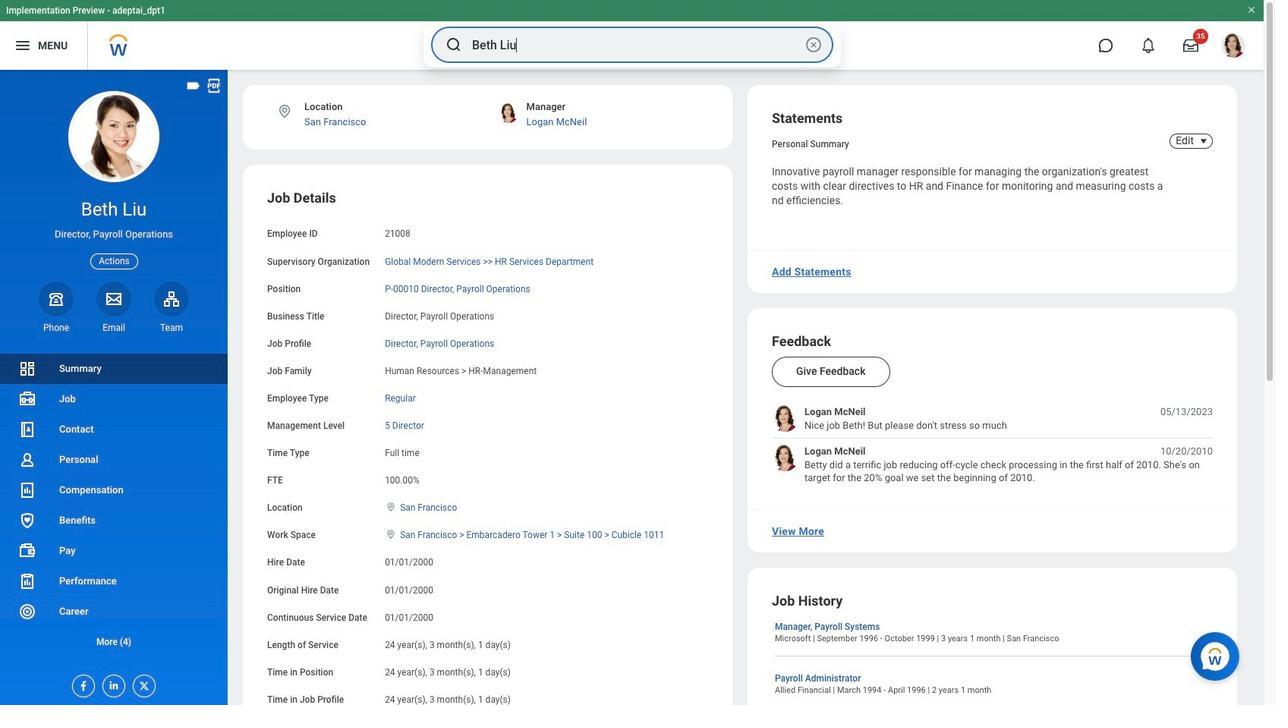 Task type: describe. For each thing, give the bounding box(es) containing it.
profile logan mcneil image
[[1221, 33, 1246, 61]]

location image
[[385, 529, 397, 540]]

0 horizontal spatial list
[[0, 354, 228, 657]]

2 employee's photo (logan mcneil) image from the top
[[772, 445, 799, 472]]

mail image
[[105, 290, 123, 308]]

view team image
[[162, 290, 181, 308]]

phone beth liu element
[[39, 322, 74, 334]]

x circle image
[[805, 36, 823, 54]]

personal summary element
[[772, 136, 849, 150]]

summary image
[[18, 360, 36, 378]]

career image
[[18, 603, 36, 621]]

job image
[[18, 390, 36, 408]]

linkedin image
[[103, 676, 120, 691]]

Search Workday  search field
[[472, 28, 802, 61]]

email beth liu element
[[96, 322, 131, 334]]

caret down image
[[1195, 135, 1213, 147]]

phone image
[[46, 290, 67, 308]]

view printable version (pdf) image
[[206, 77, 222, 94]]



Task type: locate. For each thing, give the bounding box(es) containing it.
performance image
[[18, 572, 36, 591]]

inbox large image
[[1183, 38, 1199, 53]]

group
[[267, 189, 708, 705]]

0 vertical spatial location image
[[276, 103, 293, 120]]

1 horizontal spatial list
[[772, 406, 1213, 485]]

list
[[0, 354, 228, 657], [772, 406, 1213, 485]]

contact image
[[18, 420, 36, 439]]

search image
[[445, 36, 463, 54]]

compensation image
[[18, 481, 36, 499]]

employee's photo (logan mcneil) image
[[772, 406, 799, 432], [772, 445, 799, 472]]

1 vertical spatial employee's photo (logan mcneil) image
[[772, 445, 799, 472]]

full time element
[[385, 445, 420, 459]]

benefits image
[[18, 512, 36, 530]]

close environment banner image
[[1247, 5, 1256, 14]]

x image
[[134, 676, 150, 692]]

1 horizontal spatial location image
[[385, 502, 397, 513]]

0 horizontal spatial location image
[[276, 103, 293, 120]]

notifications large image
[[1141, 38, 1156, 53]]

1 employee's photo (logan mcneil) image from the top
[[772, 406, 799, 432]]

facebook image
[[73, 676, 90, 692]]

team beth liu element
[[154, 322, 189, 334]]

1 vertical spatial location image
[[385, 502, 397, 513]]

pay image
[[18, 542, 36, 560]]

tag image
[[185, 77, 202, 94]]

banner
[[0, 0, 1264, 70]]

navigation pane region
[[0, 70, 228, 705]]

justify image
[[14, 36, 32, 55]]

location image
[[276, 103, 293, 120], [385, 502, 397, 513]]

0 vertical spatial employee's photo (logan mcneil) image
[[772, 406, 799, 432]]

personal image
[[18, 451, 36, 469]]

None search field
[[424, 22, 841, 68]]



Task type: vqa. For each thing, say whether or not it's contained in the screenshot.
SECURITY
no



